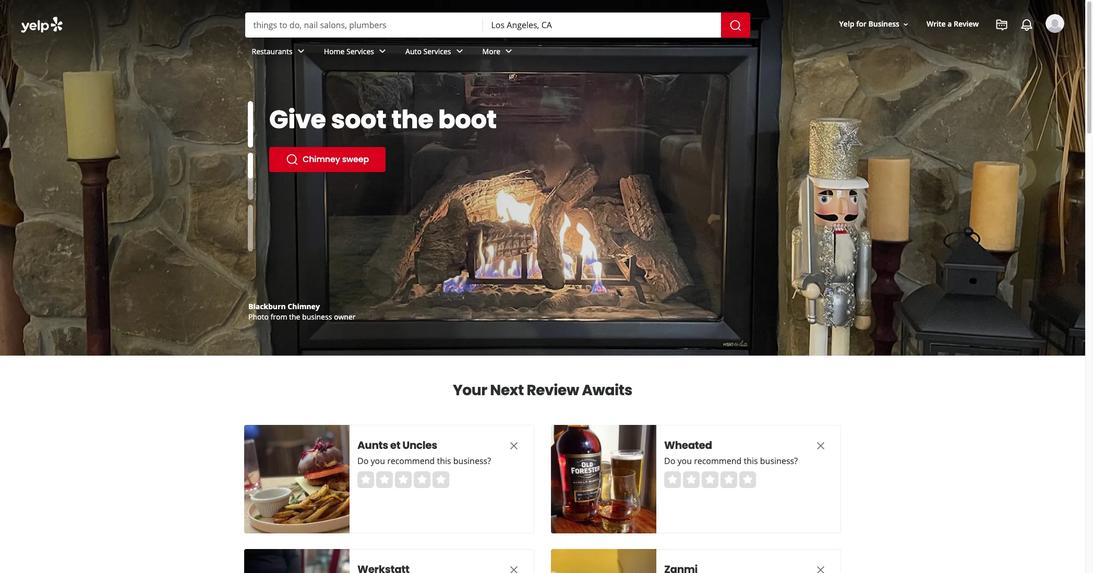 Task type: locate. For each thing, give the bounding box(es) containing it.
blackburn chimney link
[[249, 302, 320, 312]]

this down aunts et uncles link
[[437, 456, 451, 467]]

blackburn chimney photo from the business owner
[[249, 302, 356, 322]]

the
[[392, 102, 433, 137], [289, 312, 300, 322]]

services inside home services link
[[347, 46, 374, 56]]

auto services link
[[397, 38, 474, 68]]

chimney sweep link
[[269, 147, 386, 172]]

for
[[857, 19, 867, 29]]

rating element for aunts et uncles
[[358, 472, 449, 489]]

rating element
[[358, 472, 449, 489], [665, 472, 756, 489]]

rating element for wheated
[[665, 472, 756, 489]]

do you recommend this business? down wheated link
[[665, 456, 798, 467]]

(no rating) image down aunts et uncles
[[358, 472, 449, 489]]

you
[[371, 456, 385, 467], [678, 456, 692, 467]]

(no rating) image
[[358, 472, 449, 489], [665, 472, 756, 489]]

chimney right 24 search v2 icon
[[303, 153, 340, 165]]

none field near
[[492, 19, 713, 31]]

business? down aunts et uncles link
[[454, 456, 491, 467]]

the inside blackburn chimney photo from the business owner
[[289, 312, 300, 322]]

24 chevron down v2 image right auto services
[[453, 45, 466, 58]]

2 horizontal spatial 24 chevron down v2 image
[[503, 45, 515, 58]]

0 horizontal spatial rating element
[[358, 472, 449, 489]]

1 horizontal spatial review
[[954, 19, 979, 29]]

24 chevron down v2 image for more
[[503, 45, 515, 58]]

business?
[[454, 456, 491, 467], [761, 456, 798, 467]]

rating element down wheated link
[[665, 472, 756, 489]]

1 you from the left
[[371, 456, 385, 467]]

2 24 chevron down v2 image from the left
[[453, 45, 466, 58]]

1 horizontal spatial services
[[424, 46, 451, 56]]

this
[[437, 456, 451, 467], [744, 456, 758, 467]]

select slide image left 24 search v2 icon
[[248, 134, 253, 180]]

photo of zanmi image
[[551, 550, 657, 574]]

this for aunts et uncles
[[437, 456, 451, 467]]

business? down wheated link
[[761, 456, 798, 467]]

auto
[[406, 46, 422, 56]]

you down wheated
[[678, 456, 692, 467]]

do you recommend this business?
[[358, 456, 491, 467], [665, 456, 798, 467]]

1 business? from the left
[[454, 456, 491, 467]]

1 horizontal spatial none field
[[492, 19, 713, 31]]

2 recommend from the left
[[694, 456, 742, 467]]

2 this from the left
[[744, 456, 758, 467]]

2 services from the left
[[424, 46, 451, 56]]

business
[[302, 312, 332, 322]]

select slide image left give
[[248, 101, 253, 148]]

more link
[[474, 38, 524, 68]]

0 vertical spatial the
[[392, 102, 433, 137]]

from
[[271, 312, 287, 322]]

review right the a
[[954, 19, 979, 29]]

2 you from the left
[[678, 456, 692, 467]]

2 (no rating) image from the left
[[665, 472, 756, 489]]

home services
[[324, 46, 374, 56]]

24 chevron down v2 image inside more link
[[503, 45, 515, 58]]

1 horizontal spatial you
[[678, 456, 692, 467]]

services inside auto services link
[[424, 46, 451, 56]]

home
[[324, 46, 345, 56]]

a
[[948, 19, 952, 29]]

2 rating element from the left
[[665, 472, 756, 489]]

review for a
[[954, 19, 979, 29]]

0 horizontal spatial business?
[[454, 456, 491, 467]]

review inside user actions element
[[954, 19, 979, 29]]

chimney
[[303, 153, 340, 165], [288, 302, 320, 312]]

none search field containing yelp for business
[[0, 0, 1086, 77]]

24 chevron down v2 image
[[376, 45, 389, 58], [453, 45, 466, 58], [503, 45, 515, 58]]

3 24 chevron down v2 image from the left
[[503, 45, 515, 58]]

0 vertical spatial review
[[954, 19, 979, 29]]

None field
[[253, 19, 475, 31], [492, 19, 713, 31]]

16 chevron down v2 image
[[902, 20, 910, 29]]

rating element down aunts et uncles
[[358, 472, 449, 489]]

1 24 chevron down v2 image from the left
[[376, 45, 389, 58]]

1 vertical spatial chimney
[[288, 302, 320, 312]]

services for home services
[[347, 46, 374, 56]]

do you recommend this business? down aunts et uncles link
[[358, 456, 491, 467]]

0 horizontal spatial do you recommend this business?
[[358, 456, 491, 467]]

select slide image
[[248, 101, 253, 148], [248, 134, 253, 180]]

1 rating element from the left
[[358, 472, 449, 489]]

photo of werkstatt image
[[244, 550, 350, 574]]

1 horizontal spatial do you recommend this business?
[[665, 456, 798, 467]]

do you recommend this business? for wheated
[[665, 456, 798, 467]]

services right auto
[[424, 46, 451, 56]]

None search field
[[245, 13, 753, 38]]

photo of wheated image
[[551, 425, 657, 534]]

awaits
[[582, 381, 633, 401]]

1 horizontal spatial 24 chevron down v2 image
[[453, 45, 466, 58]]

2 do you recommend this business? from the left
[[665, 456, 798, 467]]

0 horizontal spatial recommend
[[387, 456, 435, 467]]

you down aunts
[[371, 456, 385, 467]]

0 horizontal spatial services
[[347, 46, 374, 56]]

1 this from the left
[[437, 456, 451, 467]]

services
[[347, 46, 374, 56], [424, 46, 451, 56]]

2 none field from the left
[[492, 19, 713, 31]]

24 chevron down v2 image right more at left
[[503, 45, 515, 58]]

24 chevron down v2 image inside auto services link
[[453, 45, 466, 58]]

recommend
[[387, 456, 435, 467], [694, 456, 742, 467]]

0 horizontal spatial (no rating) image
[[358, 472, 449, 489]]

1 horizontal spatial do
[[665, 456, 676, 467]]

do
[[358, 456, 369, 467], [665, 456, 676, 467]]

1 horizontal spatial business?
[[761, 456, 798, 467]]

0 horizontal spatial you
[[371, 456, 385, 467]]

photo
[[249, 312, 269, 322]]

boot
[[439, 102, 497, 137]]

recommend down wheated link
[[694, 456, 742, 467]]

business
[[869, 19, 900, 29]]

more
[[483, 46, 501, 56]]

do down wheated
[[665, 456, 676, 467]]

1 horizontal spatial rating element
[[665, 472, 756, 489]]

(no rating) image down wheated link
[[665, 472, 756, 489]]

wheated link
[[665, 439, 795, 453]]

0 horizontal spatial review
[[527, 381, 579, 401]]

None search field
[[0, 0, 1086, 77]]

do down aunts
[[358, 456, 369, 467]]

1 services from the left
[[347, 46, 374, 56]]

1 none field from the left
[[253, 19, 475, 31]]

1 horizontal spatial (no rating) image
[[665, 472, 756, 489]]

restaurants
[[252, 46, 293, 56]]

1 do you recommend this business? from the left
[[358, 456, 491, 467]]

review right next
[[527, 381, 579, 401]]

1 vertical spatial the
[[289, 312, 300, 322]]

chimney sweep
[[303, 153, 369, 165]]

you for wheated
[[678, 456, 692, 467]]

write
[[927, 19, 946, 29]]

2 business? from the left
[[761, 456, 798, 467]]

review
[[954, 19, 979, 29], [527, 381, 579, 401]]

photo of aunts et uncles image
[[244, 425, 350, 534]]

None radio
[[376, 472, 393, 489], [395, 472, 412, 489], [414, 472, 431, 489], [683, 472, 700, 489], [721, 472, 738, 489], [376, 472, 393, 489], [395, 472, 412, 489], [414, 472, 431, 489], [683, 472, 700, 489], [721, 472, 738, 489]]

your next review awaits
[[453, 381, 633, 401]]

2 select slide image from the top
[[248, 134, 253, 180]]

1 vertical spatial review
[[527, 381, 579, 401]]

uncles
[[403, 439, 437, 453]]

0 horizontal spatial do
[[358, 456, 369, 467]]

0 horizontal spatial this
[[437, 456, 451, 467]]

0 horizontal spatial the
[[289, 312, 300, 322]]

none field find
[[253, 19, 475, 31]]

24 chevron down v2 image for auto services
[[453, 45, 466, 58]]

this down wheated link
[[744, 456, 758, 467]]

1 horizontal spatial the
[[392, 102, 433, 137]]

wheated
[[665, 439, 712, 453]]

services right home
[[347, 46, 374, 56]]

1 (no rating) image from the left
[[358, 472, 449, 489]]

chimney up 'business'
[[288, 302, 320, 312]]

1 recommend from the left
[[387, 456, 435, 467]]

1 do from the left
[[358, 456, 369, 467]]

0 horizontal spatial none field
[[253, 19, 475, 31]]

write a review link
[[923, 15, 984, 34]]

home services link
[[316, 38, 397, 68]]

24 chevron down v2 image inside home services link
[[376, 45, 389, 58]]

1 horizontal spatial this
[[744, 456, 758, 467]]

0 vertical spatial chimney
[[303, 153, 340, 165]]

business? for aunts et uncles
[[454, 456, 491, 467]]

1 horizontal spatial recommend
[[694, 456, 742, 467]]

0 horizontal spatial 24 chevron down v2 image
[[376, 45, 389, 58]]

dismiss card image
[[508, 440, 521, 453], [815, 440, 827, 453], [508, 564, 521, 574]]

recommend down the uncles
[[387, 456, 435, 467]]

24 chevron down v2 image left auto
[[376, 45, 389, 58]]

auto services
[[406, 46, 451, 56]]

services for auto services
[[424, 46, 451, 56]]

None radio
[[358, 472, 374, 489], [433, 472, 449, 489], [665, 472, 681, 489], [702, 472, 719, 489], [740, 472, 756, 489], [358, 472, 374, 489], [433, 472, 449, 489], [665, 472, 681, 489], [702, 472, 719, 489], [740, 472, 756, 489]]

2 do from the left
[[665, 456, 676, 467]]



Task type: describe. For each thing, give the bounding box(es) containing it.
24 chevron down v2 image
[[295, 45, 307, 58]]

explore banner section banner
[[0, 0, 1086, 356]]

do you recommend this business? for aunts et uncles
[[358, 456, 491, 467]]

notifications image
[[1021, 19, 1034, 31]]

aunts et uncles link
[[358, 439, 488, 453]]

restaurants link
[[244, 38, 316, 68]]

(no rating) image for wheated
[[665, 472, 756, 489]]

Find text field
[[253, 19, 475, 31]]

yelp for business
[[840, 19, 900, 29]]

search image
[[730, 19, 742, 32]]

yelp
[[840, 19, 855, 29]]

this for wheated
[[744, 456, 758, 467]]

dismiss card image for aunts et uncles
[[508, 440, 521, 453]]

give soot the boot
[[269, 102, 497, 137]]

do for wheated
[[665, 456, 676, 467]]

aunts
[[358, 439, 388, 453]]

24 search v2 image
[[286, 153, 299, 166]]

dismiss card image
[[815, 564, 827, 574]]

soot
[[331, 102, 387, 137]]

(no rating) image for aunts et uncles
[[358, 472, 449, 489]]

24 chevron down v2 image for home services
[[376, 45, 389, 58]]

review for next
[[527, 381, 579, 401]]

your
[[453, 381, 488, 401]]

sweep
[[342, 153, 369, 165]]

business categories element
[[244, 38, 1065, 68]]

projects image
[[996, 19, 1009, 31]]

user actions element
[[831, 13, 1080, 77]]

yelp for business button
[[836, 15, 915, 34]]

blackburn
[[249, 302, 286, 312]]

Near text field
[[492, 19, 713, 31]]

write a review
[[927, 19, 979, 29]]

business? for wheated
[[761, 456, 798, 467]]

owner
[[334, 312, 356, 322]]

recommend for aunts et uncles
[[387, 456, 435, 467]]

do for aunts et uncles
[[358, 456, 369, 467]]

1 select slide image from the top
[[248, 101, 253, 148]]

aunts et uncles
[[358, 439, 437, 453]]

next
[[490, 381, 524, 401]]

none search field inside search box
[[245, 13, 753, 38]]

you for aunts et uncles
[[371, 456, 385, 467]]

chimney inside blackburn chimney photo from the business owner
[[288, 302, 320, 312]]

give
[[269, 102, 326, 137]]

jeremy m. image
[[1046, 14, 1065, 33]]

et
[[390, 439, 401, 453]]

recommend for wheated
[[694, 456, 742, 467]]

dismiss card image for wheated
[[815, 440, 827, 453]]



Task type: vqa. For each thing, say whether or not it's contained in the screenshot.
the Near
no



